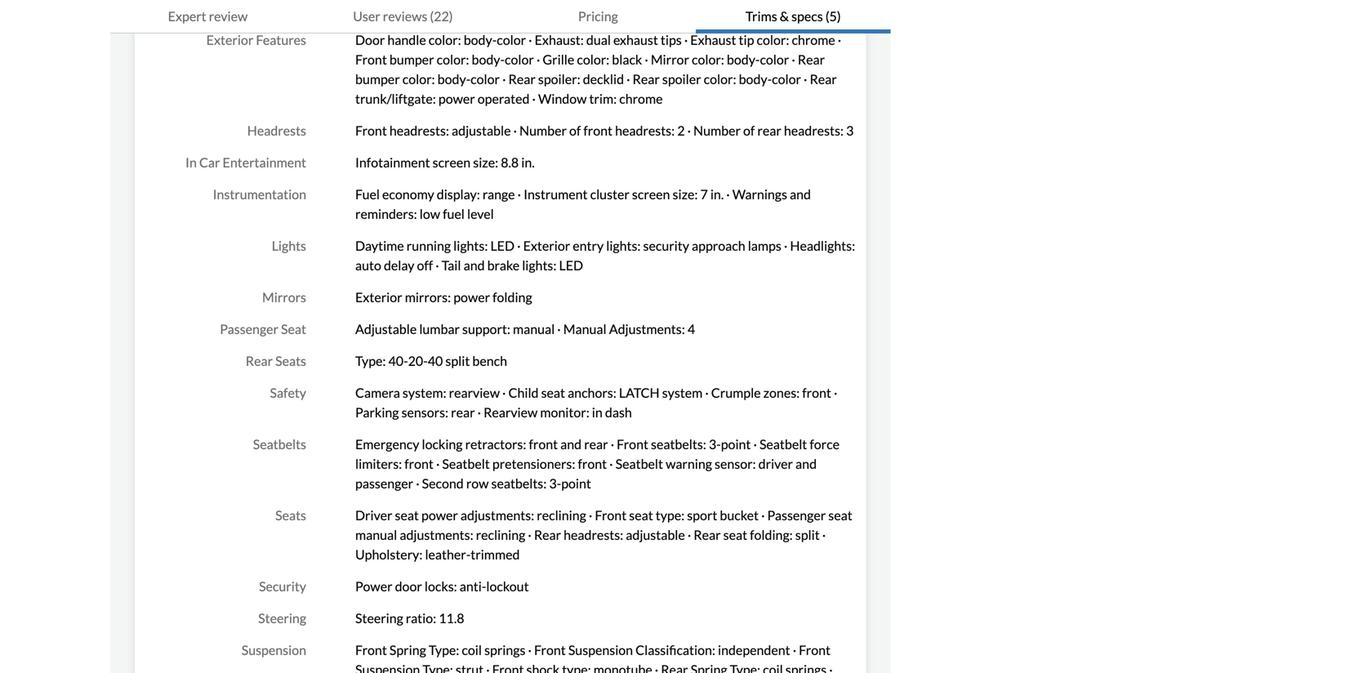 Task type: vqa. For each thing, say whether or not it's contained in the screenshot.


Task type: describe. For each thing, give the bounding box(es) containing it.
(22)
[[430, 8, 453, 24]]

reviews
[[383, 8, 428, 24]]

adjustable lumbar support: manual · manual adjustments: 4
[[355, 321, 695, 337]]

parking
[[355, 405, 399, 420]]

upholstery:
[[355, 547, 423, 563]]

7
[[701, 186, 708, 202]]

seatbelts
[[253, 436, 306, 452]]

camera system: rearview · child seat anchors: latch system · crumple zones: front · parking sensors: rear · rearview monitor: in dash
[[355, 385, 838, 420]]

color up operated
[[471, 71, 500, 87]]

window
[[538, 91, 587, 107]]

rearview
[[449, 385, 500, 401]]

oil
[[466, 0, 483, 16]]

delay
[[384, 257, 415, 273]]

expert review
[[168, 8, 248, 24]]

crumple
[[711, 385, 761, 401]]

driver
[[355, 507, 392, 523]]

seat left sport
[[629, 507, 653, 523]]

lockout
[[486, 579, 529, 594]]

0 vertical spatial reclining
[[537, 507, 586, 523]]

latch
[[619, 385, 660, 401]]

brake
[[487, 257, 520, 273]]

1 horizontal spatial seatbelts:
[[651, 436, 707, 452]]

limiters:
[[355, 456, 402, 472]]

tips
[[661, 32, 682, 48]]

range
[[483, 186, 515, 202]]

2 horizontal spatial lights:
[[606, 238, 641, 254]]

1 horizontal spatial lights:
[[522, 257, 557, 273]]

0 horizontal spatial coil
[[462, 642, 482, 658]]

headrests: left 3
[[784, 123, 844, 139]]

pretensioners:
[[493, 456, 575, 472]]

steering ratio: 11.8
[[355, 610, 464, 626]]

front down steering ratio: 11.8
[[355, 642, 387, 658]]

1 horizontal spatial suspension
[[355, 662, 420, 673]]

2 horizontal spatial suspension
[[568, 642, 633, 658]]

headrests: down trunk/liftgate:
[[390, 123, 449, 139]]

color down the cooler:
[[497, 32, 526, 48]]

rear down pretensioners:
[[534, 527, 561, 543]]

camera
[[355, 385, 400, 401]]

1 vertical spatial adjustments:
[[400, 527, 474, 543]]

expert review tab
[[110, 0, 305, 33]]

system
[[662, 385, 703, 401]]

tail
[[442, 257, 461, 273]]

features
[[256, 32, 306, 48]]

front up pretensioners:
[[529, 436, 558, 452]]

rear seats
[[246, 353, 306, 369]]

mirror
[[651, 52, 689, 67]]

rear down sport
[[694, 527, 721, 543]]

power
[[355, 579, 393, 594]]

off
[[417, 257, 433, 273]]

0 horizontal spatial lights:
[[454, 238, 488, 254]]

folding:
[[750, 527, 793, 543]]

operated
[[478, 91, 530, 107]]

tab list containing expert review
[[110, 0, 891, 33]]

fuel
[[443, 206, 465, 222]]

lights
[[272, 238, 306, 254]]

1 vertical spatial led
[[559, 257, 583, 273]]

bucket
[[720, 507, 759, 523]]

exterior mirrors: power folding
[[355, 289, 532, 305]]

front down the locking
[[405, 456, 434, 472]]

1 vertical spatial spring
[[691, 662, 728, 673]]

split inside driver seat power adjustments: reclining · front seat type: sport bucket · passenger seat manual adjustments: reclining · rear headrests: adjustable · rear seat folding: split · upholstery: leather-trimmed
[[796, 527, 820, 543]]

rear inside camera system: rearview · child seat anchors: latch system · crumple zones: front · parking sensors: rear · rearview monitor: in dash
[[451, 405, 475, 420]]

front up shock
[[534, 642, 566, 658]]

1 horizontal spatial coil
[[763, 662, 783, 673]]

rear down black
[[633, 71, 660, 87]]

40-
[[388, 353, 408, 369]]

steering for steering
[[258, 610, 306, 626]]

tip
[[739, 32, 754, 48]]

0 vertical spatial rear
[[758, 123, 782, 139]]

user reviews (22) tab
[[305, 0, 501, 33]]

2
[[677, 123, 685, 139]]

adjustments:
[[609, 321, 685, 337]]

in car entertainment
[[185, 155, 306, 170]]

1 vertical spatial point
[[561, 476, 591, 492]]

running
[[407, 238, 451, 254]]

safety
[[270, 385, 306, 401]]

force
[[810, 436, 840, 452]]

and inside daytime running lights: led · exterior entry lights: security approach lamps · headlights: auto delay off · tail and brake lights: led
[[464, 257, 485, 273]]

adjustable
[[355, 321, 417, 337]]

power inside door handle color: body-color · exhaust: dual exhaust tips · exhaust tip color: chrome · front bumper color: body-color · grille color: black · mirror color: body-color · rear bumper color: body-color · rear spoiler: decklid · rear spoiler color: body-color · rear trunk/liftgate: power operated · window trim: chrome
[[439, 91, 475, 107]]

dual
[[587, 32, 611, 48]]

4
[[688, 321, 695, 337]]

mirrors
[[262, 289, 306, 305]]

in. inside fuel economy display: range · instrument cluster screen size: 7 in. · warnings and reminders: low fuel level
[[711, 186, 724, 202]]

rear inside "front spring type: coil springs · front suspension classification: independent · front suspension type: strut · front shock type: monotube · rear spring type: coil springs"
[[661, 662, 688, 673]]

type: left 40-
[[355, 353, 386, 369]]

driver seat power adjustments: reclining · front seat type: sport bucket · passenger seat manual adjustments: reclining · rear headrests: adjustable · rear seat folding: split · upholstery: leather-trimmed
[[355, 507, 853, 563]]

type: left strut
[[423, 662, 453, 673]]

front inside camera system: rearview · child seat anchors: latch system · crumple zones: front · parking sensors: rear · rearview monitor: in dash
[[803, 385, 832, 401]]

row
[[466, 476, 489, 492]]

independent
[[718, 642, 791, 658]]

&
[[780, 8, 789, 24]]

trims & specs (5)
[[746, 8, 841, 24]]

sensor:
[[715, 456, 756, 472]]

1 number from the left
[[520, 123, 567, 139]]

40
[[428, 353, 443, 369]]

economy
[[382, 186, 434, 202]]

2 of from the left
[[743, 123, 755, 139]]

exterior inside daytime running lights: led · exterior entry lights: security approach lamps · headlights: auto delay off · tail and brake lights: led
[[523, 238, 570, 254]]

1 of from the left
[[569, 123, 581, 139]]

1 vertical spatial bumper
[[355, 71, 400, 87]]

driver
[[759, 456, 793, 472]]

shock
[[527, 662, 560, 673]]

approach
[[692, 238, 746, 254]]

exhaust
[[691, 32, 736, 48]]

0 vertical spatial led
[[491, 238, 515, 254]]

locking
[[422, 436, 463, 452]]

trunk/liftgate:
[[355, 91, 436, 107]]

warning
[[666, 456, 712, 472]]

level
[[467, 206, 494, 222]]

exterior for exterior mirrors: power folding
[[355, 289, 402, 305]]

locks:
[[425, 579, 457, 594]]

expert
[[168, 8, 206, 24]]

car
[[199, 155, 220, 170]]

color left grille
[[505, 52, 534, 67]]

trims & specs (5) tab
[[696, 0, 891, 33]]

ratio:
[[406, 610, 436, 626]]

1 vertical spatial springs
[[786, 662, 827, 673]]

size: inside fuel economy display: range · instrument cluster screen size: 7 in. · warnings and reminders: low fuel level
[[673, 186, 698, 202]]

trimmed
[[471, 547, 520, 563]]

headrests
[[247, 123, 306, 139]]

cooler:
[[485, 0, 525, 16]]

anti-
[[460, 579, 486, 594]]

manual
[[564, 321, 607, 337]]

security
[[643, 238, 689, 254]]

0 horizontal spatial seatbelts:
[[491, 476, 547, 492]]

support:
[[462, 321, 511, 337]]

strut
[[456, 662, 484, 673]]

0 horizontal spatial split
[[446, 353, 470, 369]]



Task type: locate. For each thing, give the bounding box(es) containing it.
1 horizontal spatial steering
[[355, 610, 403, 626]]

1 horizontal spatial passenger
[[768, 507, 826, 523]]

1 vertical spatial size:
[[673, 186, 698, 202]]

1 horizontal spatial type:
[[656, 507, 685, 523]]

1 horizontal spatial springs
[[786, 662, 827, 673]]

infotainment screen size: 8.8 in.
[[355, 155, 535, 170]]

seat inside camera system: rearview · child seat anchors: latch system · crumple zones: front · parking sensors: rear · rearview monitor: in dash
[[541, 385, 565, 401]]

11.8
[[439, 610, 464, 626]]

and right warnings
[[790, 186, 811, 202]]

0 horizontal spatial exterior
[[206, 32, 253, 48]]

size: left 8.8
[[473, 155, 498, 170]]

reclining
[[537, 507, 586, 523], [476, 527, 526, 543]]

exterior down review
[[206, 32, 253, 48]]

1 horizontal spatial adjustable
[[626, 527, 685, 543]]

door
[[395, 579, 422, 594]]

0 horizontal spatial reclining
[[476, 527, 526, 543]]

point down pretensioners:
[[561, 476, 591, 492]]

0 vertical spatial chrome
[[792, 32, 836, 48]]

led down entry
[[559, 257, 583, 273]]

dash
[[605, 405, 632, 420]]

type: down independent
[[730, 662, 761, 673]]

suspension down steering ratio: 11.8
[[355, 662, 420, 673]]

and right tail
[[464, 257, 485, 273]]

0 vertical spatial exterior
[[206, 32, 253, 48]]

type: left sport
[[656, 507, 685, 523]]

0 horizontal spatial screen
[[433, 155, 471, 170]]

headrests: down emergency locking retractors: front and rear · front seatbelts: 3-point · seatbelt force limiters: front · seatbelt pretensioners: front · seatbelt warning sensor: driver and passenger · second row seatbelts: 3-point
[[564, 527, 624, 543]]

trims
[[746, 8, 777, 24]]

type: 40-20-40 split bench
[[355, 353, 507, 369]]

0 vertical spatial bumper
[[390, 52, 434, 67]]

rear up operated
[[509, 71, 536, 87]]

battery:
[[355, 0, 402, 16]]

system:
[[403, 385, 447, 401]]

1 vertical spatial rear
[[451, 405, 475, 420]]

adjustments: up leather-
[[400, 527, 474, 543]]

front inside emergency locking retractors: front and rear · front seatbelts: 3-point · seatbelt force limiters: front · seatbelt pretensioners: front · seatbelt warning sensor: driver and passenger · second row seatbelts: 3-point
[[617, 436, 649, 452]]

0 vertical spatial manual
[[513, 321, 555, 337]]

3- up the 'sensor:' at the right of the page
[[709, 436, 721, 452]]

0 horizontal spatial springs
[[485, 642, 526, 658]]

split right '40'
[[446, 353, 470, 369]]

adjustable down warning
[[626, 527, 685, 543]]

screen
[[433, 155, 471, 170], [632, 186, 670, 202]]

front inside door handle color: body-color · exhaust: dual exhaust tips · exhaust tip color: chrome · front bumper color: body-color · grille color: black · mirror color: body-color · rear bumper color: body-color · rear spoiler: decklid · rear spoiler color: body-color · rear trunk/liftgate: power operated · window trim: chrome
[[355, 52, 387, 67]]

8.8
[[501, 155, 519, 170]]

1 vertical spatial 3-
[[549, 476, 561, 492]]

3- down pretensioners:
[[549, 476, 561, 492]]

1 horizontal spatial in.
[[711, 186, 724, 202]]

entry
[[573, 238, 604, 254]]

1 horizontal spatial rear
[[584, 436, 608, 452]]

1 seats from the top
[[275, 353, 306, 369]]

type: up strut
[[429, 642, 459, 658]]

0 vertical spatial split
[[446, 353, 470, 369]]

lights: right entry
[[606, 238, 641, 254]]

1 vertical spatial manual
[[355, 527, 397, 543]]

color down &
[[760, 52, 789, 67]]

seats up security
[[275, 507, 306, 523]]

passenger inside driver seat power adjustments: reclining · front seat type: sport bucket · passenger seat manual adjustments: reclining · rear headrests: adjustable · rear seat folding: split · upholstery: leather-trimmed
[[768, 507, 826, 523]]

type:
[[355, 353, 386, 369], [429, 642, 459, 658], [423, 662, 453, 673], [730, 662, 761, 673]]

0 horizontal spatial size:
[[473, 155, 498, 170]]

retractors:
[[465, 436, 526, 452]]

rear
[[798, 52, 825, 67], [509, 71, 536, 87], [633, 71, 660, 87], [810, 71, 837, 87], [246, 353, 273, 369], [534, 527, 561, 543], [694, 527, 721, 543], [661, 662, 688, 673]]

color
[[497, 32, 526, 48], [505, 52, 534, 67], [760, 52, 789, 67], [471, 71, 500, 87], [772, 71, 801, 87]]

headrests: left 2
[[615, 123, 675, 139]]

power down the second
[[422, 507, 458, 523]]

sensors:
[[402, 405, 449, 420]]

headlights:
[[790, 238, 855, 254]]

2 vertical spatial power
[[422, 507, 458, 523]]

0 vertical spatial in.
[[521, 155, 535, 170]]

bench
[[473, 353, 507, 369]]

0 horizontal spatial chrome
[[619, 91, 663, 107]]

front right zones:
[[803, 385, 832, 401]]

seat up 'monitor:'
[[541, 385, 565, 401]]

mirrors:
[[405, 289, 451, 305]]

reclining down pretensioners:
[[537, 507, 586, 523]]

power for adjustments:
[[422, 507, 458, 523]]

0 vertical spatial type:
[[656, 507, 685, 523]]

suspension
[[242, 642, 306, 658], [568, 642, 633, 658], [355, 662, 420, 673]]

exhaust:
[[535, 32, 584, 48]]

0 horizontal spatial in.
[[521, 155, 535, 170]]

rear down (5)
[[810, 71, 837, 87]]

springs down independent
[[786, 662, 827, 673]]

adjustable inside driver seat power adjustments: reclining · front seat type: sport bucket · passenger seat manual adjustments: reclining · rear headrests: adjustable · rear seat folding: split · upholstery: leather-trimmed
[[626, 527, 685, 543]]

reclining up trimmed
[[476, 527, 526, 543]]

point up the 'sensor:' at the right of the page
[[721, 436, 751, 452]]

reminders:
[[355, 206, 417, 222]]

power up support:
[[454, 289, 490, 305]]

0 vertical spatial screen
[[433, 155, 471, 170]]

steering down security
[[258, 610, 306, 626]]

0 horizontal spatial rear
[[451, 405, 475, 420]]

steering for steering ratio: 11.8
[[355, 610, 403, 626]]

handle
[[388, 32, 426, 48]]

power inside driver seat power adjustments: reclining · front seat type: sport bucket · passenger seat manual adjustments: reclining · rear headrests: adjustable · rear seat folding: split · upholstery: leather-trimmed
[[422, 507, 458, 523]]

monitor:
[[540, 405, 590, 420]]

seatbelts: up warning
[[651, 436, 707, 452]]

of up warnings
[[743, 123, 755, 139]]

rear inside emergency locking retractors: front and rear · front seatbelts: 3-point · seatbelt force limiters: front · seatbelt pretensioners: front · seatbelt warning sensor: driver and passenger · second row seatbelts: 3-point
[[584, 436, 608, 452]]

steering
[[258, 610, 306, 626], [355, 610, 403, 626]]

1 horizontal spatial exterior
[[355, 289, 402, 305]]

front up infotainment
[[355, 123, 387, 139]]

rear down the rearview
[[451, 405, 475, 420]]

split right folding:
[[796, 527, 820, 543]]

type: inside driver seat power adjustments: reclining · front seat type: sport bucket · passenger seat manual adjustments: reclining · rear headrests: adjustable · rear seat folding: split · upholstery: leather-trimmed
[[656, 507, 685, 523]]

seatbelt up row
[[442, 456, 490, 472]]

and inside fuel economy display: range · instrument cluster screen size: 7 in. · warnings and reminders: low fuel level
[[790, 186, 811, 202]]

1 horizontal spatial split
[[796, 527, 820, 543]]

passenger
[[355, 476, 413, 492]]

1 horizontal spatial number
[[694, 123, 741, 139]]

front down in at left bottom
[[578, 456, 607, 472]]

coil down independent
[[763, 662, 783, 673]]

infotainment
[[355, 155, 430, 170]]

classification:
[[636, 642, 716, 658]]

user reviews (22)
[[353, 8, 453, 24]]

coil up strut
[[462, 642, 482, 658]]

power door locks: anti-lockout
[[355, 579, 529, 594]]

front headrests: adjustable · number of front headrests: 2 · number of rear headrests: 3
[[355, 123, 854, 139]]

1 horizontal spatial size:
[[673, 186, 698, 202]]

type:
[[656, 507, 685, 523], [562, 662, 591, 673]]

headrests:
[[390, 123, 449, 139], [615, 123, 675, 139], [784, 123, 844, 139], [564, 527, 624, 543]]

1 vertical spatial power
[[454, 289, 490, 305]]

leather-
[[425, 547, 471, 563]]

type: right shock
[[562, 662, 591, 673]]

screen inside fuel economy display: range · instrument cluster screen size: 7 in. · warnings and reminders: low fuel level
[[632, 186, 670, 202]]

emergency locking retractors: front and rear · front seatbelts: 3-point · seatbelt force limiters: front · seatbelt pretensioners: front · seatbelt warning sensor: driver and passenger · second row seatbelts: 3-point
[[355, 436, 840, 492]]

0 vertical spatial seats
[[275, 353, 306, 369]]

exterior for exterior features
[[206, 32, 253, 48]]

1 horizontal spatial seatbelt
[[616, 456, 663, 472]]

springs down lockout
[[485, 642, 526, 658]]

decklid
[[583, 71, 624, 87]]

front right independent
[[799, 642, 831, 658]]

manual inside driver seat power adjustments: reclining · front seat type: sport bucket · passenger seat manual adjustments: reclining · rear headrests: adjustable · rear seat folding: split · upholstery: leather-trimmed
[[355, 527, 397, 543]]

seatbelts: down pretensioners:
[[491, 476, 547, 492]]

0 horizontal spatial adjustable
[[452, 123, 511, 139]]

chrome right trim: in the top of the page
[[619, 91, 663, 107]]

adjustments:
[[461, 507, 534, 523], [400, 527, 474, 543]]

bumper
[[390, 52, 434, 67], [355, 71, 400, 87]]

0 vertical spatial power
[[439, 91, 475, 107]]

1 vertical spatial exterior
[[523, 238, 570, 254]]

power for folding
[[454, 289, 490, 305]]

spring down the classification:
[[691, 662, 728, 673]]

0 horizontal spatial of
[[569, 123, 581, 139]]

body-
[[464, 32, 497, 48], [472, 52, 505, 67], [727, 52, 760, 67], [438, 71, 471, 87], [739, 71, 772, 87]]

0 vertical spatial point
[[721, 436, 751, 452]]

user
[[353, 8, 380, 24]]

spoiler:
[[538, 71, 581, 87]]

second
[[422, 476, 464, 492]]

spring down steering ratio: 11.8
[[390, 642, 426, 658]]

2 vertical spatial exterior
[[355, 289, 402, 305]]

1 vertical spatial chrome
[[619, 91, 663, 107]]

and down 'monitor:'
[[561, 436, 582, 452]]

cluster
[[590, 186, 630, 202]]

(5)
[[826, 8, 841, 24]]

in
[[592, 405, 603, 420]]

specs
[[792, 8, 823, 24]]

color:
[[429, 32, 461, 48], [757, 32, 790, 48], [437, 52, 469, 67], [577, 52, 610, 67], [692, 52, 725, 67], [403, 71, 435, 87], [704, 71, 737, 87]]

rearview
[[484, 405, 538, 420]]

adjustments: down row
[[461, 507, 534, 523]]

1 vertical spatial reclining
[[476, 527, 526, 543]]

auto
[[355, 257, 381, 273]]

bumper up trunk/liftgate:
[[355, 71, 400, 87]]

1 vertical spatial in.
[[711, 186, 724, 202]]

front down dash
[[617, 436, 649, 452]]

0 horizontal spatial steering
[[258, 610, 306, 626]]

0 vertical spatial adjustable
[[452, 123, 511, 139]]

type: inside "front spring type: coil springs · front suspension classification: independent · front suspension type: strut · front shock type: monotube · rear spring type: coil springs"
[[562, 662, 591, 673]]

1 vertical spatial coil
[[763, 662, 783, 673]]

0 vertical spatial springs
[[485, 642, 526, 658]]

adjustable down operated
[[452, 123, 511, 139]]

exhaust
[[614, 32, 658, 48]]

monotube
[[594, 662, 653, 673]]

2 horizontal spatial rear
[[758, 123, 782, 139]]

suspension up the monotube
[[568, 642, 633, 658]]

springs
[[485, 642, 526, 658], [786, 662, 827, 673]]

0 horizontal spatial point
[[561, 476, 591, 492]]

front left shock
[[492, 662, 524, 673]]

split
[[446, 353, 470, 369], [796, 527, 820, 543]]

of down window
[[569, 123, 581, 139]]

0 vertical spatial size:
[[473, 155, 498, 170]]

number right 2
[[694, 123, 741, 139]]

1 vertical spatial type:
[[562, 662, 591, 673]]

in. right 7
[[711, 186, 724, 202]]

manual down folding
[[513, 321, 555, 337]]

in. right 8.8
[[521, 155, 535, 170]]

1 horizontal spatial chrome
[[792, 32, 836, 48]]

and down force
[[796, 456, 817, 472]]

passenger
[[220, 321, 279, 337], [768, 507, 826, 523]]

screen right cluster
[[632, 186, 670, 202]]

1 vertical spatial passenger
[[768, 507, 826, 523]]

exterior left entry
[[523, 238, 570, 254]]

0 horizontal spatial spring
[[390, 642, 426, 658]]

color down trims & specs (5) tab
[[772, 71, 801, 87]]

review
[[209, 8, 248, 24]]

1 horizontal spatial screen
[[632, 186, 670, 202]]

seats
[[275, 353, 306, 369], [275, 507, 306, 523]]

2 horizontal spatial exterior
[[523, 238, 570, 254]]

seat down force
[[829, 507, 853, 523]]

front down trim: in the top of the page
[[584, 123, 613, 139]]

number down window
[[520, 123, 567, 139]]

daytime
[[355, 238, 404, 254]]

rear down specs
[[798, 52, 825, 67]]

passenger up rear seats
[[220, 321, 279, 337]]

1 steering from the left
[[258, 610, 306, 626]]

0 vertical spatial coil
[[462, 642, 482, 658]]

0 horizontal spatial number
[[520, 123, 567, 139]]

led up brake at the left
[[491, 238, 515, 254]]

child
[[509, 385, 539, 401]]

seatbelt left warning
[[616, 456, 663, 472]]

screen up display:
[[433, 155, 471, 170]]

exterior up adjustable
[[355, 289, 402, 305]]

front inside driver seat power adjustments: reclining · front seat type: sport bucket · passenger seat manual adjustments: reclining · rear headrests: adjustable · rear seat folding: split · upholstery: leather-trimmed
[[595, 507, 627, 523]]

power left operated
[[439, 91, 475, 107]]

headrests: inside driver seat power adjustments: reclining · front seat type: sport bucket · passenger seat manual adjustments: reclining · rear headrests: adjustable · rear seat folding: split · upholstery: leather-trimmed
[[564, 527, 624, 543]]

1 vertical spatial split
[[796, 527, 820, 543]]

2 vertical spatial rear
[[584, 436, 608, 452]]

0 vertical spatial seatbelts:
[[651, 436, 707, 452]]

display:
[[437, 186, 480, 202]]

seat down bucket
[[724, 527, 748, 543]]

1 horizontal spatial led
[[559, 257, 583, 273]]

rear down in at left bottom
[[584, 436, 608, 452]]

1 vertical spatial screen
[[632, 186, 670, 202]]

exterior features
[[206, 32, 306, 48]]

size: left 7
[[673, 186, 698, 202]]

lights: right brake at the left
[[522, 257, 557, 273]]

0 horizontal spatial type:
[[562, 662, 591, 673]]

pricing tab
[[501, 0, 696, 33]]

1 horizontal spatial point
[[721, 436, 751, 452]]

steering down power
[[355, 610, 403, 626]]

lumbar
[[419, 321, 460, 337]]

1 horizontal spatial 3-
[[709, 436, 721, 452]]

1 horizontal spatial of
[[743, 123, 755, 139]]

chrome down specs
[[792, 32, 836, 48]]

0 horizontal spatial seatbelt
[[442, 456, 490, 472]]

1 horizontal spatial spring
[[691, 662, 728, 673]]

0 horizontal spatial passenger
[[220, 321, 279, 337]]

2 number from the left
[[694, 123, 741, 139]]

pricing
[[578, 8, 618, 24]]

front down emergency locking retractors: front and rear · front seatbelts: 3-point · seatbelt force limiters: front · seatbelt pretensioners: front · seatbelt warning sensor: driver and passenger · second row seatbelts: 3-point
[[595, 507, 627, 523]]

1 horizontal spatial manual
[[513, 321, 555, 337]]

0 horizontal spatial suspension
[[242, 642, 306, 658]]

battery: 525 cca · oil cooler: auxiliary
[[355, 0, 576, 16]]

1 vertical spatial seats
[[275, 507, 306, 523]]

front spring type: coil springs · front suspension classification: independent · front suspension type: strut · front shock type: monotube · rear spring type: coil springs 
[[355, 642, 837, 673]]

0 horizontal spatial led
[[491, 238, 515, 254]]

suspension down security
[[242, 642, 306, 658]]

cca
[[430, 0, 457, 16]]

1 vertical spatial adjustable
[[626, 527, 685, 543]]

rear down passenger seat
[[246, 353, 273, 369]]

passenger up folding:
[[768, 507, 826, 523]]

0 vertical spatial passenger
[[220, 321, 279, 337]]

seatbelts:
[[651, 436, 707, 452], [491, 476, 547, 492]]

rear down the classification:
[[661, 662, 688, 673]]

2 seats from the top
[[275, 507, 306, 523]]

of
[[569, 123, 581, 139], [743, 123, 755, 139]]

525
[[405, 0, 428, 16]]

1 vertical spatial seatbelts:
[[491, 476, 547, 492]]

2 steering from the left
[[355, 610, 403, 626]]

front down door
[[355, 52, 387, 67]]

tab list
[[110, 0, 891, 33]]

2 horizontal spatial seatbelt
[[760, 436, 807, 452]]

seat right driver in the bottom left of the page
[[395, 507, 419, 523]]

anchors:
[[568, 385, 617, 401]]

power
[[439, 91, 475, 107], [454, 289, 490, 305], [422, 507, 458, 523]]

manual down driver in the bottom left of the page
[[355, 527, 397, 543]]

daytime running lights: led · exterior entry lights: security approach lamps · headlights: auto delay off · tail and brake lights: led
[[355, 238, 855, 273]]

0 vertical spatial spring
[[390, 642, 426, 658]]

1 horizontal spatial reclining
[[537, 507, 586, 523]]

0 vertical spatial adjustments:
[[461, 507, 534, 523]]

0 horizontal spatial 3-
[[549, 476, 561, 492]]



